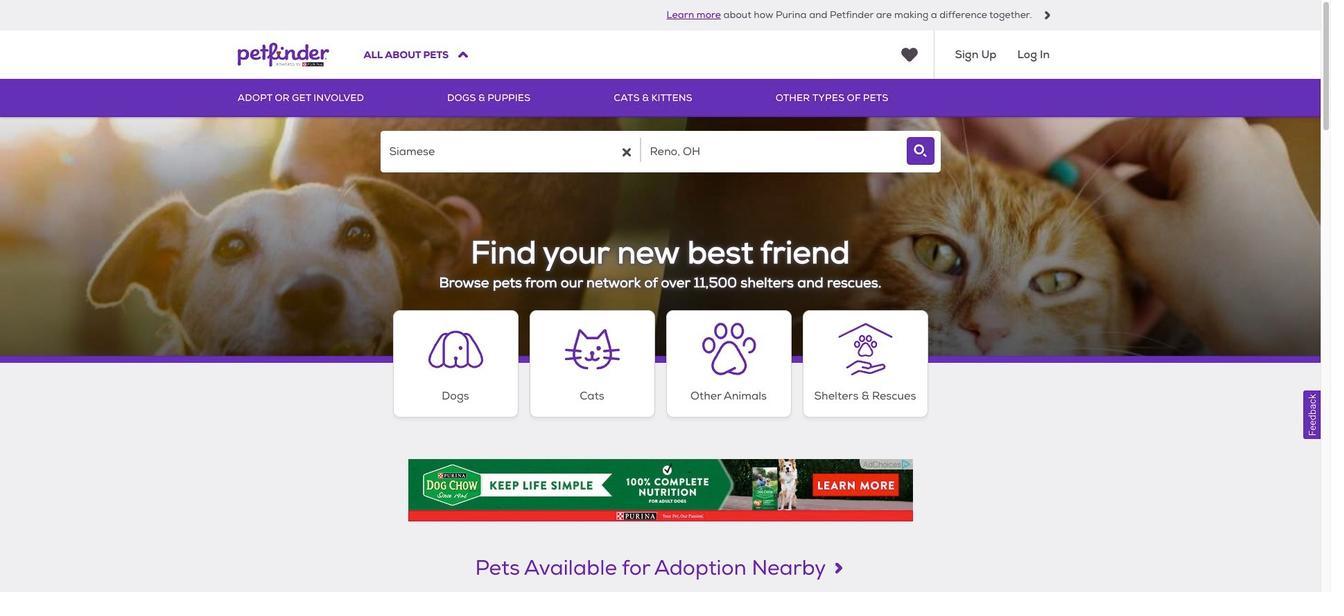 Task type: vqa. For each thing, say whether or not it's contained in the screenshot.
away
no



Task type: describe. For each thing, give the bounding box(es) containing it.
Enter City, State, or ZIP text field
[[641, 131, 900, 173]]

primary element
[[237, 79, 1083, 117]]



Task type: locate. For each thing, give the bounding box(es) containing it.
9c2b2 image
[[1043, 11, 1051, 19]]

advertisement element
[[408, 459, 913, 522]]

petfinder logo image
[[237, 31, 329, 79]]

Search Terrier, Kitten, etc. text field
[[380, 131, 640, 173]]



